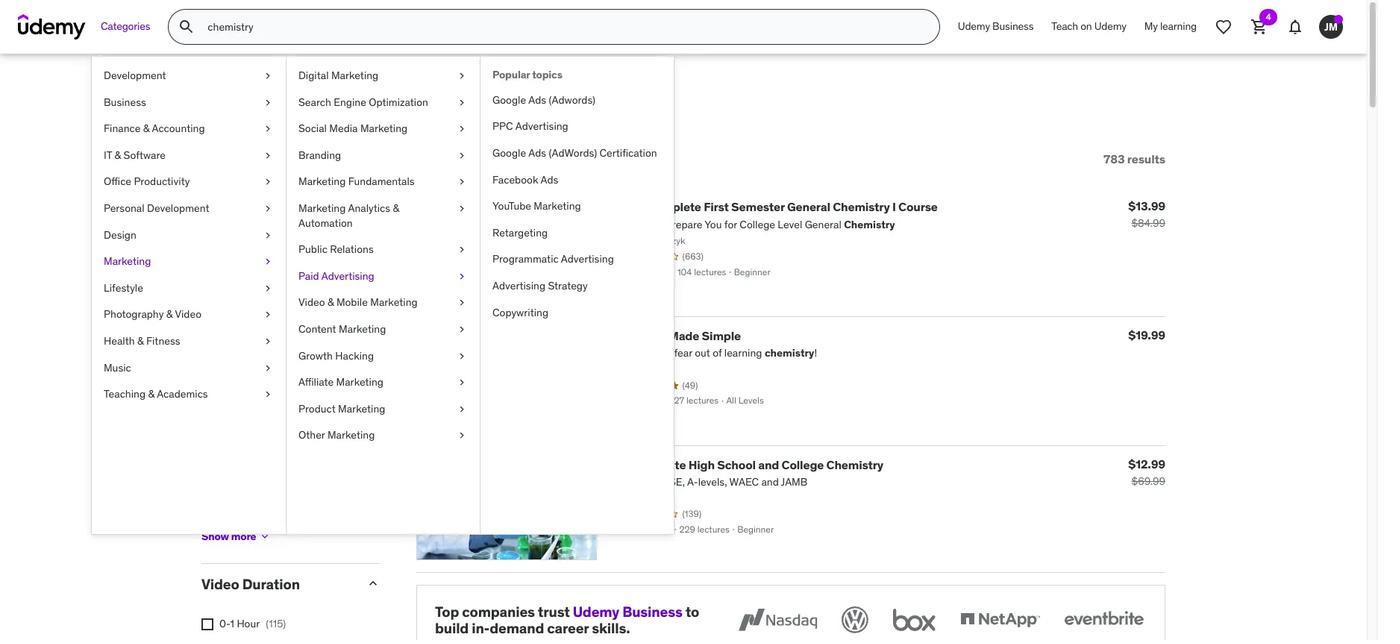 Task type: vqa. For each thing, say whether or not it's contained in the screenshot.
APPLY YOUR LESSONS link
no



Task type: describe. For each thing, give the bounding box(es) containing it.
and
[[758, 457, 779, 472]]

0 horizontal spatial udemy business link
[[573, 603, 683, 620]]

other
[[298, 429, 325, 442]]

affiliate
[[298, 375, 334, 389]]

xsmall image for video & mobile marketing
[[456, 296, 468, 310]]

$13.99
[[1128, 199, 1166, 214]]

lifestyle link
[[92, 275, 286, 302]]

advertising strategy link
[[481, 273, 674, 300]]

facebook ads
[[492, 173, 558, 186]]

$19.99
[[1128, 328, 1166, 342]]

google for google ads (adwords)
[[492, 93, 526, 107]]

(115)
[[266, 617, 286, 631]]

public
[[298, 243, 327, 256]]

language
[[201, 378, 267, 396]]

show more button
[[201, 522, 271, 552]]

3.0 & up (571)
[[275, 334, 341, 347]]

udemy image
[[18, 14, 86, 40]]

relations
[[330, 243, 374, 256]]

the complete high school and college chemistry link
[[609, 457, 884, 472]]

teaching & academics link
[[92, 381, 286, 408]]

content
[[298, 322, 336, 336]]

paid advertising element
[[480, 57, 674, 534]]

photography & video
[[104, 308, 201, 321]]

xsmall image for office productivity
[[262, 175, 274, 190]]

paid advertising link
[[287, 263, 480, 290]]

xsmall image for lifestyle
[[262, 281, 274, 296]]

copywriting
[[492, 306, 549, 319]]

growth hacking link
[[287, 343, 480, 369]]

google ads (adwords) certification
[[492, 146, 657, 160]]

"chemistry"
[[369, 88, 504, 119]]

up for 4.0 & up
[[301, 280, 313, 294]]

show
[[201, 530, 229, 543]]

google ads (adwords)
[[492, 93, 595, 107]]

marketing analytics & automation
[[298, 201, 399, 230]]

marketing link
[[92, 249, 286, 275]]

affiliate marketing
[[298, 375, 384, 389]]

xsmall image for marketing analytics & automation
[[456, 201, 468, 216]]

facebook
[[492, 173, 538, 186]]

build
[[435, 620, 469, 637]]

dr. k's complete first semester general chemistry i course
[[609, 200, 938, 214]]

google for google ads (adwords) certification
[[492, 146, 526, 160]]

finance
[[104, 122, 141, 135]]

programmatic
[[492, 252, 559, 266]]

$69.99
[[1132, 474, 1166, 488]]

my learning link
[[1136, 9, 1206, 45]]

(272)
[[319, 254, 342, 267]]

search engine optimization link
[[287, 89, 480, 116]]

product marketing link
[[287, 396, 480, 423]]

teach on udemy link
[[1043, 9, 1136, 45]]

0 vertical spatial udemy business link
[[949, 9, 1043, 45]]

4
[[1266, 11, 1271, 22]]

& for photography & video
[[166, 308, 173, 321]]

up for 3.5 & up
[[301, 307, 313, 320]]

0 horizontal spatial udemy
[[573, 603, 619, 620]]

0-
[[219, 617, 230, 631]]

$12.99 $69.99
[[1128, 456, 1166, 488]]

search
[[298, 95, 331, 109]]

general
[[787, 200, 830, 214]]

other marketing link
[[287, 423, 480, 449]]

dr. k's complete first semester general chemistry i course link
[[609, 200, 938, 214]]

lifestyle
[[104, 281, 143, 295]]

submit search image
[[178, 18, 196, 36]]

advertising for paid advertising
[[321, 269, 374, 283]]

(464)
[[319, 280, 343, 294]]

xsmall image for design
[[262, 228, 274, 243]]

demand
[[490, 620, 544, 637]]

783 results status
[[1104, 151, 1166, 166]]

results for 783 results for "chemistry"
[[249, 88, 327, 119]]

i
[[892, 200, 896, 214]]

marketing inside 'link'
[[331, 69, 379, 82]]

up for 3.0 & up
[[301, 334, 313, 347]]

& for it & software
[[115, 148, 121, 162]]

it & software link
[[92, 142, 286, 169]]

português
[[219, 526, 268, 539]]

for
[[332, 88, 364, 119]]

xsmall image for finance & accounting
[[262, 122, 274, 136]]

small image for video duration
[[366, 576, 381, 591]]

0 vertical spatial complete
[[647, 200, 701, 214]]

1 vertical spatial development
[[147, 201, 209, 215]]

marketing fundamentals link
[[287, 169, 480, 195]]

optimization
[[369, 95, 428, 109]]

ratings button
[[201, 212, 354, 230]]

simple
[[702, 328, 741, 343]]

3.5
[[275, 307, 289, 320]]

xsmall image for personal development
[[262, 201, 274, 216]]

categories button
[[92, 9, 159, 45]]

fitness
[[146, 334, 180, 348]]

& for teaching & academics
[[148, 387, 155, 401]]

marketing down paid advertising link
[[370, 296, 418, 309]]

advertising for programmatic advertising
[[561, 252, 614, 266]]

personal
[[104, 201, 144, 215]]

notifications image
[[1286, 18, 1304, 36]]

categories
[[101, 20, 150, 33]]

google ads (adwords) link
[[481, 87, 674, 114]]

xsmall image for growth hacking
[[456, 349, 468, 363]]

teaching & academics
[[104, 387, 208, 401]]

xsmall image for music
[[262, 361, 274, 375]]

xsmall image for development
[[262, 69, 274, 83]]

college
[[782, 457, 824, 472]]

xsmall image for it & software
[[262, 148, 274, 163]]

office productivity link
[[92, 169, 286, 195]]

& for health & fitness
[[137, 334, 144, 348]]

copywriting link
[[481, 300, 674, 326]]

chemistry for dr. k's complete first semester general chemistry i course
[[833, 200, 890, 214]]

netapp image
[[957, 603, 1043, 636]]

accounting
[[152, 122, 205, 135]]

xsmall image for marketing fundamentals
[[456, 175, 468, 190]]

marketing inside "link"
[[298, 175, 346, 188]]

xsmall image for teaching & academics
[[262, 387, 274, 402]]

wishlist image
[[1215, 18, 1233, 36]]

learning
[[1160, 20, 1197, 33]]

office productivity
[[104, 175, 190, 188]]

other marketing
[[298, 429, 375, 442]]

video & mobile marketing link
[[287, 290, 480, 316]]

marketing down affiliate marketing link
[[338, 402, 385, 415]]

(571)
[[319, 334, 341, 347]]

$12.99
[[1128, 456, 1166, 471]]

youtube
[[492, 199, 531, 213]]

3.0
[[275, 334, 290, 347]]

personal development link
[[92, 195, 286, 222]]

volkswagen image
[[839, 603, 872, 636]]

0 vertical spatial development
[[104, 69, 166, 82]]

udemy business
[[958, 20, 1034, 33]]

marketing down video & mobile marketing
[[339, 322, 386, 336]]

finance & accounting
[[104, 122, 205, 135]]

eventbrite image
[[1061, 603, 1147, 636]]

in-
[[472, 620, 490, 637]]

1 vertical spatial complete
[[632, 457, 686, 472]]

ppc
[[492, 120, 513, 133]]

4.5 & up (272)
[[275, 254, 342, 267]]

marketing analytics & automation link
[[287, 195, 480, 237]]

programmatic advertising
[[492, 252, 614, 266]]



Task type: locate. For each thing, give the bounding box(es) containing it.
xsmall image for photography & video
[[262, 308, 274, 322]]

marketing down "facebook ads" link
[[534, 199, 581, 213]]

xsmall image inside content marketing link
[[456, 322, 468, 337]]

advertising for ppc advertising
[[515, 120, 568, 133]]

xsmall image inside paid advertising link
[[456, 269, 468, 284]]

up
[[301, 254, 313, 267], [301, 280, 313, 294], [301, 307, 313, 320], [301, 334, 313, 347]]

1 up from the top
[[301, 254, 313, 267]]

1 vertical spatial ads
[[528, 146, 546, 160]]

top companies trust udemy business
[[435, 603, 683, 620]]

1 small image from the top
[[366, 379, 381, 394]]

first
[[704, 200, 729, 214]]

1 vertical spatial chemistry
[[609, 328, 666, 343]]

& right teaching
[[148, 387, 155, 401]]

xsmall image inside the finance & accounting link
[[262, 122, 274, 136]]

video
[[298, 296, 325, 309], [175, 308, 201, 321], [201, 576, 239, 593]]

box image
[[889, 603, 939, 636]]

engine
[[334, 95, 366, 109]]

$84.99
[[1132, 217, 1166, 230]]

0 vertical spatial chemistry
[[833, 200, 890, 214]]

2 vertical spatial chemistry
[[826, 457, 884, 472]]

software
[[124, 148, 166, 162]]

xsmall image for branding
[[456, 148, 468, 163]]

783 inside status
[[1104, 151, 1125, 166]]

advertising inside advertising strategy link
[[492, 279, 546, 292]]

youtube marketing
[[492, 199, 581, 213]]

xsmall image for search engine optimization
[[456, 95, 468, 110]]

& for finance & accounting
[[143, 122, 150, 135]]

development down categories dropdown button
[[104, 69, 166, 82]]

2 small image from the top
[[366, 576, 381, 591]]

xsmall image for health & fitness
[[262, 334, 274, 349]]

chemistry right college at the right of the page
[[826, 457, 884, 472]]

1 horizontal spatial 783
[[1104, 151, 1125, 166]]

marketing up automation
[[298, 201, 346, 215]]

xsmall image inside other marketing link
[[456, 429, 468, 443]]

fundamentals
[[348, 175, 415, 188]]

xsmall image inside music link
[[262, 361, 274, 375]]

certification
[[600, 146, 657, 160]]

xsmall image for paid advertising
[[456, 269, 468, 284]]

xsmall image
[[262, 69, 274, 83], [456, 122, 468, 136], [456, 148, 468, 163], [262, 228, 274, 243], [456, 243, 468, 257], [262, 255, 274, 269], [456, 269, 468, 284], [262, 281, 274, 296], [262, 361, 274, 375], [456, 375, 468, 390], [262, 387, 274, 402], [456, 402, 468, 417], [201, 421, 213, 433], [456, 429, 468, 443], [201, 619, 213, 631]]

& for 4.0 & up (464)
[[292, 280, 299, 294]]

trust
[[538, 603, 570, 620]]

search engine optimization
[[298, 95, 428, 109]]

udemy inside the "udemy business" link
[[958, 20, 990, 33]]

1 vertical spatial small image
[[366, 576, 381, 591]]

0 vertical spatial small image
[[366, 379, 381, 394]]

advertising down the google ads (adwords) at the top of page
[[515, 120, 568, 133]]

business up finance
[[104, 95, 146, 109]]

& inside marketing analytics & automation
[[393, 201, 399, 215]]

& right 3.5
[[292, 307, 298, 320]]

chemistry left made
[[609, 328, 666, 343]]

advertising down retargeting link
[[561, 252, 614, 266]]

video duration button
[[201, 576, 354, 593]]

783 for 783 results
[[1104, 151, 1125, 166]]

1 horizontal spatial udemy
[[958, 20, 990, 33]]

social media marketing link
[[287, 116, 480, 142]]

jm
[[1325, 20, 1338, 33]]

video up 0-
[[201, 576, 239, 593]]

strategy
[[548, 279, 588, 292]]

xsmall image inside design link
[[262, 228, 274, 243]]

more
[[231, 530, 256, 543]]

public relations
[[298, 243, 374, 256]]

xsmall image inside marketing fundamentals "link"
[[456, 175, 468, 190]]

chemistry made simple link
[[609, 328, 741, 343]]

digital marketing
[[298, 69, 379, 82]]

advertising down (272)
[[321, 269, 374, 283]]

2 vertical spatial ads
[[541, 173, 558, 186]]

xsmall image for digital marketing
[[456, 69, 468, 83]]

mobile
[[336, 296, 368, 309]]

topics
[[532, 68, 562, 81]]

xsmall image inside social media marketing link
[[456, 122, 468, 136]]

xsmall image inside marketing link
[[262, 255, 274, 269]]

results inside 783 results status
[[1127, 151, 1166, 166]]

social
[[298, 122, 327, 135]]

product marketing
[[298, 402, 385, 415]]

small image
[[366, 379, 381, 394], [366, 576, 381, 591]]

& for 3.0 & up (571)
[[292, 334, 299, 347]]

xsmall image inside business link
[[262, 95, 274, 110]]

xsmall image inside it & software link
[[262, 148, 274, 163]]

companies
[[462, 603, 535, 620]]

& right 4.0
[[292, 280, 299, 294]]

marketing inside paid advertising element
[[534, 199, 581, 213]]

small image
[[366, 213, 381, 228]]

1
[[230, 617, 234, 631]]

xsmall image for social media marketing
[[456, 122, 468, 136]]

advertising up copywriting
[[492, 279, 546, 292]]

xsmall image inside the lifestyle link
[[262, 281, 274, 296]]

teaching
[[104, 387, 146, 401]]

content marketing link
[[287, 316, 480, 343]]

$13.99 $84.99
[[1128, 199, 1166, 230]]

udemy business link left to
[[573, 603, 683, 620]]

xsmall image for product marketing
[[456, 402, 468, 417]]

3 up from the top
[[301, 307, 313, 320]]

udemy business link left teach
[[949, 9, 1043, 45]]

xsmall image inside teaching & academics link
[[262, 387, 274, 402]]

my learning
[[1145, 20, 1197, 33]]

office
[[104, 175, 131, 188]]

xsmall image inside product marketing link
[[456, 402, 468, 417]]

xsmall image inside video & mobile marketing link
[[456, 296, 468, 310]]

xsmall image
[[456, 69, 468, 83], [262, 95, 274, 110], [456, 95, 468, 110], [262, 122, 274, 136], [262, 148, 274, 163], [262, 175, 274, 190], [456, 175, 468, 190], [262, 201, 274, 216], [456, 201, 468, 216], [456, 296, 468, 310], [262, 308, 274, 322], [456, 322, 468, 337], [262, 334, 274, 349], [456, 349, 468, 363], [201, 448, 213, 460], [201, 474, 213, 486], [201, 501, 213, 513], [259, 531, 271, 543]]

ads
[[528, 93, 546, 107], [528, 146, 546, 160], [541, 173, 558, 186]]

0 horizontal spatial business
[[104, 95, 146, 109]]

automation
[[298, 216, 353, 230]]

1 vertical spatial business
[[104, 95, 146, 109]]

& right health
[[137, 334, 144, 348]]

advertising strategy
[[492, 279, 588, 292]]

popular
[[492, 68, 530, 81]]

design
[[104, 228, 136, 241]]

0 vertical spatial google
[[492, 93, 526, 107]]

development link
[[92, 63, 286, 89]]

nasdaq image
[[735, 603, 821, 636]]

0 horizontal spatial 783
[[201, 88, 244, 119]]

4.5
[[275, 254, 289, 267]]

public relations link
[[287, 237, 480, 263]]

1 vertical spatial google
[[492, 146, 526, 160]]

chemistry left i
[[833, 200, 890, 214]]

video duration
[[201, 576, 300, 593]]

chemistry
[[833, 200, 890, 214], [609, 328, 666, 343], [826, 457, 884, 472]]

2 vertical spatial business
[[622, 603, 683, 620]]

& for 4.5 & up (272)
[[292, 254, 298, 267]]

xsmall image for show more
[[259, 531, 271, 543]]

xsmall image for business
[[262, 95, 274, 110]]

& right small image on the left top
[[393, 201, 399, 215]]

xsmall image inside digital marketing 'link'
[[456, 69, 468, 83]]

& right it
[[115, 148, 121, 162]]

xsmall image for public relations
[[456, 243, 468, 257]]

you have alerts image
[[1334, 15, 1343, 24]]

xsmall image inside marketing analytics & automation link
[[456, 201, 468, 216]]

ads up youtube marketing
[[541, 173, 558, 186]]

& up fitness
[[166, 308, 173, 321]]

skills.
[[592, 620, 630, 637]]

business link
[[92, 89, 286, 116]]

retargeting
[[492, 226, 548, 239]]

3.5 & up (541)
[[275, 307, 340, 320]]

xsmall image inside "branding" link
[[456, 148, 468, 163]]

& down (464)
[[328, 296, 334, 309]]

xsmall image for marketing
[[262, 255, 274, 269]]

up up growth
[[301, 334, 313, 347]]

business left teach
[[993, 20, 1034, 33]]

small image for language
[[366, 379, 381, 394]]

xsmall image inside growth hacking 'link'
[[456, 349, 468, 363]]

video down the lifestyle link
[[175, 308, 201, 321]]

2 up from the top
[[301, 280, 313, 294]]

(541)
[[319, 307, 340, 320]]

results up $13.99
[[1127, 151, 1166, 166]]

health & fitness link
[[92, 328, 286, 355]]

1 vertical spatial 783
[[1104, 151, 1125, 166]]

marketing down hacking
[[336, 375, 384, 389]]

marketing up 'lifestyle'
[[104, 255, 151, 268]]

results up the social
[[249, 88, 327, 119]]

product
[[298, 402, 336, 415]]

0 vertical spatial results
[[249, 88, 327, 119]]

xsmall image for content marketing
[[456, 322, 468, 337]]

4 up from the top
[[301, 334, 313, 347]]

xsmall image inside search engine optimization link
[[456, 95, 468, 110]]

1 horizontal spatial udemy business link
[[949, 9, 1043, 45]]

up for 4.5 & up
[[301, 254, 313, 267]]

783 for 783 results for "chemistry"
[[201, 88, 244, 119]]

advertising inside programmatic advertising link
[[561, 252, 614, 266]]

0 vertical spatial 783
[[201, 88, 244, 119]]

ads for (adwords)
[[528, 146, 546, 160]]

video down 4.0 & up (464)
[[298, 296, 325, 309]]

finance & accounting link
[[92, 116, 286, 142]]

0 vertical spatial business
[[993, 20, 1034, 33]]

2 google from the top
[[492, 146, 526, 160]]

xsmall image inside personal development link
[[262, 201, 274, 216]]

development down "office productivity" link
[[147, 201, 209, 215]]

content marketing
[[298, 322, 386, 336]]

course
[[899, 200, 938, 214]]

facebook ads link
[[481, 167, 674, 193]]

& for 3.5 & up (541)
[[292, 307, 298, 320]]

complete right k's
[[647, 200, 701, 214]]

xsmall image for affiliate marketing
[[456, 375, 468, 390]]

academics
[[157, 387, 208, 401]]

xsmall image inside show more button
[[259, 531, 271, 543]]

advertising
[[515, 120, 568, 133], [561, 252, 614, 266], [321, 269, 374, 283], [492, 279, 546, 292]]

programmatic advertising link
[[481, 247, 674, 273]]

my
[[1145, 20, 1158, 33]]

shopping cart with 4 items image
[[1251, 18, 1269, 36]]

marketing up engine
[[331, 69, 379, 82]]

& right finance
[[143, 122, 150, 135]]

& right 4.5
[[292, 254, 298, 267]]

up left (464)
[[301, 280, 313, 294]]

video for video duration
[[201, 576, 239, 593]]

marketing inside marketing analytics & automation
[[298, 201, 346, 215]]

digital
[[298, 69, 329, 82]]

& for video & mobile marketing
[[328, 296, 334, 309]]

(adwords)
[[549, 146, 597, 160]]

advertising inside paid advertising link
[[321, 269, 374, 283]]

results for 783 results
[[1127, 151, 1166, 166]]

up up content
[[301, 307, 313, 320]]

google ads (adwords) certification link
[[481, 140, 674, 167]]

ads down ppc advertising
[[528, 146, 546, 160]]

google down the popular
[[492, 93, 526, 107]]

marketing down product marketing
[[328, 429, 375, 442]]

udemy inside teach on udemy link
[[1094, 20, 1127, 33]]

digital marketing link
[[287, 63, 480, 89]]

1 vertical spatial udemy business link
[[573, 603, 683, 620]]

health
[[104, 334, 135, 348]]

growth hacking
[[298, 349, 374, 362]]

xsmall image inside "office productivity" link
[[262, 175, 274, 190]]

4 link
[[1242, 9, 1277, 45]]

xsmall image inside development link
[[262, 69, 274, 83]]

branding
[[298, 148, 341, 162]]

0 vertical spatial ads
[[528, 93, 546, 107]]

jm link
[[1313, 9, 1349, 45]]

0 horizontal spatial results
[[249, 88, 327, 119]]

to
[[686, 603, 699, 620]]

xsmall image inside affiliate marketing link
[[456, 375, 468, 390]]

1 horizontal spatial results
[[1127, 151, 1166, 166]]

branding link
[[287, 142, 480, 169]]

marketing down branding
[[298, 175, 346, 188]]

complete right the
[[632, 457, 686, 472]]

4.0
[[275, 280, 290, 294]]

business
[[993, 20, 1034, 33], [104, 95, 146, 109], [622, 603, 683, 620]]

personal development
[[104, 201, 209, 215]]

ads down popular topics
[[528, 93, 546, 107]]

advertising inside the ppc advertising link
[[515, 120, 568, 133]]

video for video & mobile marketing
[[298, 296, 325, 309]]

Search for anything text field
[[205, 14, 921, 40]]

1 vertical spatial results
[[1127, 151, 1166, 166]]

xsmall image for other marketing
[[456, 429, 468, 443]]

up up paid
[[301, 254, 313, 267]]

2 horizontal spatial udemy
[[1094, 20, 1127, 33]]

xsmall image inside health & fitness link
[[262, 334, 274, 349]]

2 horizontal spatial business
[[993, 20, 1034, 33]]

xsmall image inside public relations 'link'
[[456, 243, 468, 257]]

& right 3.0
[[292, 334, 299, 347]]

on
[[1081, 20, 1092, 33]]

1 horizontal spatial business
[[622, 603, 683, 620]]

google up facebook in the top of the page
[[492, 146, 526, 160]]

chemistry for the complete high school and college chemistry
[[826, 457, 884, 472]]

ads for (adwords)
[[528, 93, 546, 107]]

business left to
[[622, 603, 683, 620]]

health & fitness
[[104, 334, 180, 348]]

xsmall image inside photography & video link
[[262, 308, 274, 322]]

marketing down search engine optimization link
[[360, 122, 408, 135]]

music
[[104, 361, 131, 374]]

1 google from the top
[[492, 93, 526, 107]]



